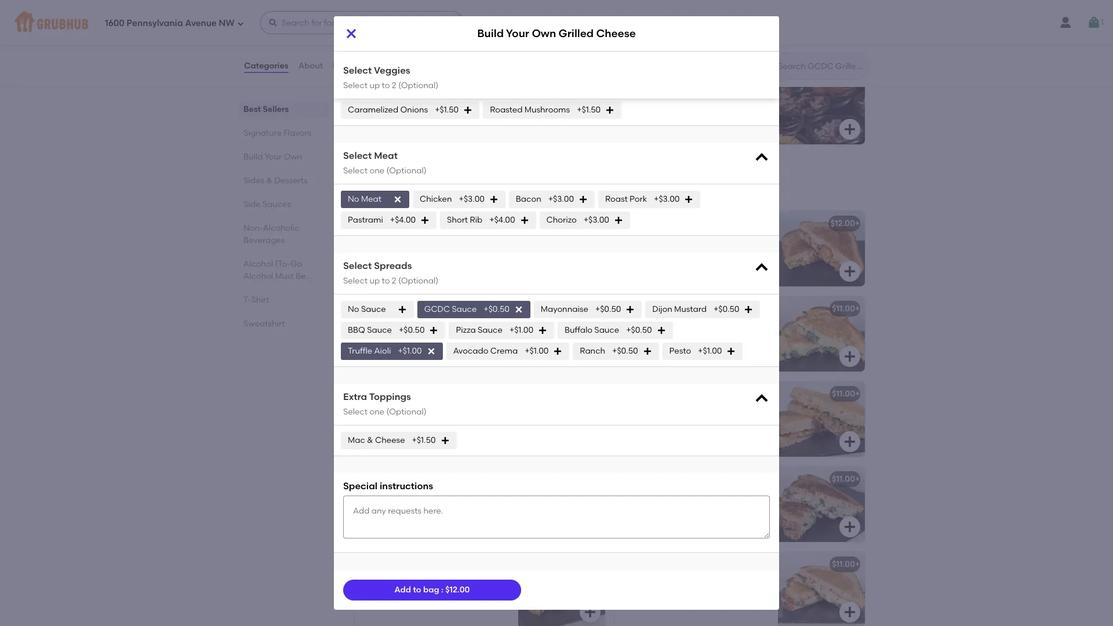 Task type: locate. For each thing, give the bounding box(es) containing it.
chorizo down patty
[[547, 215, 577, 225]]

cheddar inside cheddar and blue cheese, buffalo crunch (diced carrot, celery, onion), ranch and hot sauce
[[362, 320, 397, 330]]

1 vertical spatial diced
[[433, 406, 456, 415]]

0 vertical spatial meat
[[374, 151, 398, 162]]

+$0.50 down green
[[627, 325, 652, 335]]

flavors up chicken
[[415, 171, 459, 186]]

0 vertical spatial celery,
[[449, 332, 474, 342]]

no for select meat
[[348, 194, 359, 204]]

your inside the build your own grilled cheese $9.50 +
[[645, 107, 663, 116]]

0 vertical spatial crunch
[[362, 332, 391, 342]]

ranch inside cheddar and blue cheese, buffalo crunch (diced carrot, celery, onion), ranch and hot sauce
[[362, 344, 387, 354]]

2 horizontal spatial truffle
[[708, 503, 732, 512]]

celery, inside cheddar and blue cheese, buffalo crunch (diced carrot, celery, onion), ranch and hot sauce
[[449, 332, 474, 342]]

1 vertical spatial one
[[370, 407, 385, 417]]

2 horizontal spatial your
[[645, 107, 663, 116]]

grilled for build your own grilled cheese
[[559, 27, 594, 40]]

0 vertical spatial jack
[[652, 235, 672, 245]]

+$0.50 for spinach
[[387, 84, 413, 94]]

1 vertical spatial $12.00
[[446, 585, 470, 595]]

1 select from the top
[[343, 20, 372, 31]]

herb inside mozzarella cheese, roasted mushrooms, spinach, truffle herb aioli
[[734, 503, 753, 512]]

crunch inside cheddar and blue cheese, buffalo crunch (diced carrot, celery, onion), ranch and hot sauce
[[362, 332, 391, 342]]

0 horizontal spatial ranch
[[362, 344, 387, 354]]

bowl.
[[670, 188, 688, 196]]

meat inside select meat select one (optional)
[[374, 151, 398, 162]]

toppings
[[369, 392, 411, 403]]

caramelized
[[348, 105, 399, 115]]

cheese, inside mozzarella cheese, roasted mushrooms, spinach, truffle herb aioli
[[666, 491, 698, 501]]

one up pulled
[[370, 407, 385, 417]]

cheddar up cajun
[[622, 406, 657, 415]]

$11.00 for mozzarella, feta cheese, spinach, tomato, diced red onion
[[573, 474, 596, 484]]

pepper up (bell
[[677, 406, 705, 415]]

flavors:
[[444, 188, 470, 196]]

1 no from the top
[[348, 63, 359, 73]]

aioli inside mozzarella cheese, roasted mushrooms, spinach, truffle herb aioli
[[622, 514, 639, 524]]

0 horizontal spatial pesto
[[622, 332, 644, 342]]

2 vertical spatial own
[[284, 152, 302, 162]]

1 horizontal spatial mac
[[409, 417, 427, 427]]

+ for mozzarella cheese, roasted mushrooms, spinach, truffle herb aioli
[[856, 474, 861, 484]]

5 select from the top
[[343, 151, 372, 162]]

0 horizontal spatial tomato,
[[362, 503, 394, 512]]

best up signature flavors
[[244, 104, 261, 114]]

chorizo
[[547, 215, 577, 225], [708, 235, 738, 245]]

+$0.50 up hot
[[399, 325, 425, 335]]

$11.00 for cheddar and blue cheese, buffalo crunch (diced carrot, celery, onion), ranch and hot sauce
[[573, 304, 596, 314]]

0 vertical spatial herb
[[649, 474, 669, 484]]

0 vertical spatial avocado
[[717, 247, 752, 257]]

bbq up pulled
[[362, 389, 380, 399]]

spinach, up the onion
[[461, 491, 496, 501]]

$12.00
[[831, 219, 856, 228], [446, 585, 470, 595]]

bbq image
[[519, 382, 606, 457]]

t-shirt tab
[[244, 294, 325, 306]]

sellers
[[383, 39, 423, 53], [263, 104, 289, 114]]

0 vertical spatial grilled
[[559, 27, 594, 40]]

pepper
[[622, 235, 650, 245], [677, 406, 705, 415]]

truffle
[[348, 346, 373, 356], [622, 474, 647, 484], [708, 503, 732, 512]]

mac right pork,
[[409, 417, 427, 427]]

0 horizontal spatial pepper
[[622, 235, 650, 245]]

0 vertical spatial chorizo
[[547, 215, 577, 225]]

1 horizontal spatial celery,
[[730, 417, 755, 427]]

1 vertical spatial your
[[645, 107, 663, 116]]

bbq for bbq
[[362, 389, 380, 399]]

0 vertical spatial own
[[532, 27, 556, 40]]

jack up the pico
[[652, 235, 672, 245]]

+$1.00 for aioli
[[398, 346, 422, 356]]

1 horizontal spatial avocado
[[717, 247, 752, 257]]

ranch down bbq sauce
[[362, 344, 387, 354]]

tomato
[[364, 107, 394, 116]]

diced inside mozzarella, feta cheese, spinach, tomato, diced red onion
[[396, 503, 419, 512]]

and down (diced
[[389, 344, 405, 354]]

(optional) inside extra toppings select one (optional)
[[387, 407, 427, 417]]

Special instructions text field
[[343, 496, 770, 539]]

+$0.50 down buffalo sauce
[[613, 346, 639, 356]]

+$1.50 for caramelized onions
[[435, 105, 459, 115]]

spinach, left basil,
[[700, 320, 734, 330]]

your for build your own grilled cheese
[[506, 27, 530, 40]]

and up remoulade at the bottom of the page
[[659, 406, 675, 415]]

celery, inside cheddar and pepper jack cheese, cajun crunch (bell pepper, celery, onion) remoulade
[[730, 417, 755, 427]]

& inside signature flavors gcdc's famous signature flavors: available as a grilled cheese, patty melt, or mac & cheese bowl.
[[636, 188, 641, 196]]

bacon
[[516, 194, 542, 204], [362, 247, 387, 257]]

cheddar inside cheddar cheese, diced jalapeno, pulled pork, mac and chees, bbq sauce
[[362, 406, 397, 415]]

shirt
[[251, 295, 269, 305]]

categories
[[244, 61, 289, 71]]

3 2 from the top
[[392, 276, 397, 286]]

select meat select one (optional)
[[343, 151, 427, 176]]

up down spreads
[[370, 276, 380, 286]]

4 select from the top
[[343, 80, 368, 90]]

cheese inside signature flavors gcdc's famous signature flavors: available as a grilled cheese, patty melt, or mac & cheese bowl.
[[642, 188, 668, 196]]

2 vertical spatial diced
[[396, 503, 419, 512]]

cheese, inside signature flavors gcdc's famous signature flavors: available as a grilled cheese, patty melt, or mac & cheese bowl.
[[544, 188, 571, 196]]

mozzarella up mushrooms,
[[622, 491, 664, 501]]

1 vertical spatial up
[[370, 80, 380, 90]]

2 horizontal spatial build
[[624, 107, 644, 116]]

mozzarella inside mozzarella cheese, roasted mushrooms, spinach, truffle herb aioli
[[622, 491, 664, 501]]

:
[[442, 585, 444, 595]]

sauce for gcdc sauce
[[452, 305, 477, 314]]

0 vertical spatial american
[[389, 219, 428, 228]]

1 horizontal spatial aioli
[[622, 514, 639, 524]]

best
[[353, 39, 380, 53], [244, 104, 261, 114]]

1 vertical spatial avocado
[[454, 346, 489, 356]]

no for select spreads
[[348, 305, 359, 314]]

mediterranean image
[[519, 467, 606, 542]]

signature flavors gcdc's famous signature flavors: available as a grilled cheese, patty melt, or mac & cheese bowl.
[[353, 171, 688, 196]]

1 vertical spatial truffle
[[622, 474, 647, 484]]

+$3.00 right "pork"
[[654, 194, 680, 204]]

1 vertical spatial no
[[348, 194, 359, 204]]

2 2 from the top
[[392, 80, 397, 90]]

sauce inside cheddar cheese, diced jalapeno, pulled pork, mac and chees, bbq sauce
[[362, 429, 387, 439]]

+$4.00 right rib
[[490, 215, 516, 225]]

signature flavors tab
[[244, 127, 325, 139]]

cajun image
[[779, 382, 866, 457]]

1 vertical spatial bbq
[[362, 389, 380, 399]]

buffalo
[[362, 304, 391, 314], [470, 320, 498, 330], [565, 325, 593, 335]]

1 horizontal spatial buffalo
[[470, 320, 498, 330]]

flavors inside signature flavors gcdc's famous signature flavors: available as a grilled cheese, patty melt, or mac & cheese bowl.
[[415, 171, 459, 186]]

+$1.50 right mac & cheese
[[412, 436, 436, 445]]

truffle herb image
[[779, 467, 866, 542]]

svg image
[[345, 27, 359, 41], [418, 85, 427, 94], [464, 106, 473, 115], [606, 106, 615, 115], [844, 123, 857, 137], [754, 150, 770, 166], [490, 195, 499, 204], [685, 195, 694, 204], [421, 216, 430, 225], [520, 216, 529, 225], [614, 216, 624, 225], [754, 260, 770, 276], [515, 305, 524, 315], [626, 305, 635, 315], [745, 305, 754, 315], [430, 326, 439, 335], [427, 347, 436, 356], [643, 347, 652, 356], [727, 347, 736, 356], [844, 350, 857, 364], [754, 391, 770, 407], [844, 435, 857, 449]]

0 vertical spatial tomato,
[[461, 235, 494, 245]]

flavors
[[284, 128, 312, 138], [415, 171, 459, 186]]

2 no from the top
[[348, 194, 359, 204]]

spinach, inside mozzarella cheese, spinach, basil, pesto
[[700, 320, 734, 330]]

+$1.50 right cup
[[435, 105, 459, 115]]

(optional) up on
[[399, 35, 439, 45]]

to inside select spreads select up to 2 (optional)
[[382, 276, 390, 286]]

0 horizontal spatial bacon
[[362, 247, 387, 257]]

1 vertical spatial select veggies select up to 2 (optional)
[[343, 65, 439, 90]]

1 vertical spatial chorizo
[[708, 235, 738, 245]]

$11.00 for mozzarella cheese, roasted mushrooms, spinach, truffle herb aioli
[[833, 474, 856, 484]]

sauce inside cheddar and blue cheese, buffalo crunch (diced carrot, celery, onion), ranch and hot sauce
[[423, 344, 448, 354]]

(optional) up famous
[[387, 166, 427, 176]]

Search GCDC Grilled Cheese Bar search field
[[777, 61, 866, 72]]

2 horizontal spatial own
[[665, 107, 683, 116]]

0 vertical spatial diced
[[437, 235, 460, 245]]

southwest
[[622, 219, 664, 228]]

1 vertical spatial sellers
[[263, 104, 289, 114]]

+ for mozzarella cheese, spinach, basil, pesto
[[856, 304, 861, 314]]

+$0.50 for gcdc sauce
[[484, 305, 510, 314]]

cheddar down the buffalo blue
[[362, 320, 397, 330]]

2 vertical spatial 2
[[392, 276, 397, 286]]

$11.00
[[573, 219, 596, 228], [573, 304, 596, 314], [833, 304, 856, 314], [833, 389, 856, 399], [573, 474, 596, 484], [833, 474, 856, 484], [833, 560, 856, 570]]

sellers inside tab
[[263, 104, 289, 114]]

buffalo blue image
[[519, 296, 606, 372]]

blue inside cheddar and blue cheese, buffalo crunch (diced carrot, celery, onion), ranch and hot sauce
[[417, 320, 434, 330]]

+$4.00 for short rib
[[490, 215, 516, 225]]

0 vertical spatial mac
[[619, 188, 634, 196]]

no up bbq sauce
[[348, 305, 359, 314]]

+$3.00 left melt,
[[549, 194, 574, 204]]

beverages
[[244, 236, 285, 245]]

mozzarella inside mozzarella cheese, spinach, basil, pesto
[[622, 320, 664, 330]]

1 one from the top
[[370, 166, 385, 176]]

rib
[[470, 215, 483, 225]]

bbq down jalapeno,
[[475, 417, 493, 427]]

and
[[399, 320, 415, 330], [389, 344, 405, 354], [659, 406, 675, 415], [429, 417, 444, 427]]

reuben image
[[519, 552, 606, 627]]

(optional) up pork,
[[387, 407, 427, 417]]

chorizo inside pepper jack cheese, chorizo crumble, pico de gallo, avocado crema
[[708, 235, 738, 245]]

1 vertical spatial pepper
[[677, 406, 705, 415]]

jack inside pepper jack cheese, chorizo crumble, pico de gallo, avocado crema
[[652, 235, 672, 245]]

bbq down no sauce
[[348, 325, 365, 335]]

9 select from the top
[[343, 407, 368, 417]]

to
[[382, 35, 390, 45], [382, 80, 390, 90], [382, 276, 390, 286], [413, 585, 422, 595]]

1 vertical spatial spinach,
[[461, 491, 496, 501]]

svg image
[[1088, 16, 1102, 30], [268, 18, 278, 27], [237, 20, 244, 27], [404, 64, 413, 73], [584, 123, 598, 137], [393, 195, 403, 204], [579, 195, 588, 204], [844, 264, 857, 278], [398, 305, 407, 315], [538, 326, 548, 335], [657, 326, 666, 335], [554, 347, 563, 356], [584, 350, 598, 364], [441, 436, 450, 446], [844, 520, 857, 534], [584, 606, 598, 619], [844, 606, 857, 619]]

select spreads select up to 2 (optional)
[[343, 261, 439, 286]]

mustard down swiss
[[362, 588, 394, 598]]

bbq
[[348, 325, 365, 335], [362, 389, 380, 399], [475, 417, 493, 427]]

cheese inside the build your own grilled cheese $9.50 +
[[714, 107, 744, 116]]

pepper,
[[698, 417, 728, 427]]

spinach
[[348, 84, 380, 94]]

0 vertical spatial signature
[[244, 128, 282, 138]]

pizza sauce
[[456, 325, 503, 335]]

meat for no
[[361, 194, 382, 204]]

flavors inside signature flavors tab
[[284, 128, 312, 138]]

signature inside tab
[[244, 128, 282, 138]]

1 horizontal spatial roasted
[[700, 491, 732, 501]]

onion)
[[622, 429, 647, 439]]

own inside the build your own grilled cheese $9.50 +
[[665, 107, 683, 116]]

2 horizontal spatial grilled
[[685, 107, 712, 116]]

& down pulled
[[367, 436, 373, 445]]

pepper inside pepper jack cheese, chorizo crumble, pico de gallo, avocado crema
[[622, 235, 650, 245]]

0 horizontal spatial aioli
[[375, 346, 391, 356]]

spinach, right mushrooms,
[[671, 503, 706, 512]]

cheddar inside cheddar and pepper jack cheese, cajun crunch (bell pepper, celery, onion) remoulade
[[622, 406, 657, 415]]

grilled inside the build your own grilled cheese $9.50 +
[[685, 107, 712, 116]]

celery,
[[449, 332, 474, 342], [730, 417, 755, 427]]

+$3.00 for roast pork
[[654, 194, 680, 204]]

american
[[389, 219, 428, 228], [362, 235, 401, 245]]

dijon
[[653, 305, 673, 314]]

signature up famous
[[353, 171, 412, 186]]

2 up the ordered at the left
[[392, 35, 397, 45]]

crema down crumble,
[[622, 259, 649, 268]]

own inside tab
[[284, 152, 302, 162]]

2 inside select spreads select up to 2 (optional)
[[392, 276, 397, 286]]

bacon up spreads
[[362, 247, 387, 257]]

0 horizontal spatial buffalo
[[362, 304, 391, 314]]

+ for american cheese, diced tomato, bacon
[[596, 219, 601, 228]]

tomato, down "mozzarella,"
[[362, 503, 394, 512]]

0 vertical spatial spinach,
[[700, 320, 734, 330]]

diced down feta
[[396, 503, 419, 512]]

3 no from the top
[[348, 305, 359, 314]]

tomato, inside american cheese, diced tomato, bacon
[[461, 235, 494, 245]]

avocado inside pepper jack cheese, chorizo crumble, pico de gallo, avocado crema
[[717, 247, 752, 257]]

cup
[[418, 107, 435, 116]]

up inside select spreads select up to 2 (optional)
[[370, 276, 380, 286]]

2 one from the top
[[370, 407, 385, 417]]

basil,
[[736, 320, 756, 330]]

sellers up on
[[383, 39, 423, 53]]

+$0.50 up basil,
[[714, 305, 740, 314]]

buffalo inside cheddar and blue cheese, buffalo crunch (diced carrot, celery, onion), ranch and hot sauce
[[470, 320, 498, 330]]

0 horizontal spatial grilled
[[520, 188, 542, 196]]

+$4.00 for pastrami
[[390, 215, 416, 225]]

meat
[[374, 151, 398, 162], [361, 194, 382, 204]]

pepper up crumble,
[[622, 235, 650, 245]]

no up pastrami
[[348, 194, 359, 204]]

select veggies select up to 2 (optional)
[[343, 20, 439, 45], [343, 65, 439, 90]]

one inside select meat select one (optional)
[[370, 166, 385, 176]]

and left chees,
[[429, 417, 444, 427]]

celery, right carrot, at the left
[[449, 332, 474, 342]]

pastrami
[[348, 215, 383, 225]]

bacon right as
[[516, 194, 542, 204]]

+$1.00 down (diced
[[398, 346, 422, 356]]

mozzarella down green
[[622, 320, 664, 330]]

meat up pastrami
[[361, 194, 382, 204]]

1 horizontal spatial blue
[[417, 320, 434, 330]]

1 vertical spatial mac
[[409, 417, 427, 427]]

gcdc's
[[353, 188, 380, 196]]

1 mozzarella from the top
[[622, 320, 664, 330]]

1 horizontal spatial best
[[353, 39, 380, 53]]

own for build your own grilled cheese $9.50 +
[[665, 107, 683, 116]]

sellers for best sellers most ordered on grubhub
[[383, 39, 423, 53]]

side sauces tab
[[244, 198, 325, 211]]

2 vertical spatial signature
[[410, 188, 443, 196]]

bbq inside cheddar cheese, diced jalapeno, pulled pork, mac and chees, bbq sauce
[[475, 417, 493, 427]]

mustard up mozzarella cheese, spinach, basil, pesto on the right of the page
[[675, 305, 707, 314]]

best inside tab
[[244, 104, 261, 114]]

american up american cheese, diced tomato, bacon
[[389, 219, 428, 228]]

flavors for signature flavors gcdc's famous signature flavors: available as a grilled cheese, patty melt, or mac & cheese bowl.
[[415, 171, 459, 186]]

0 horizontal spatial build
[[244, 152, 263, 162]]

& inside sides & desserts tab
[[266, 176, 273, 186]]

mac inside signature flavors gcdc's famous signature flavors: available as a grilled cheese, patty melt, or mac & cheese bowl.
[[619, 188, 634, 196]]

avocado right gallo,
[[717, 247, 752, 257]]

mozzarella for green
[[622, 320, 664, 330]]

sellers inside best sellers most ordered on grubhub
[[383, 39, 423, 53]]

and up (diced
[[399, 320, 415, 330]]

chicken
[[420, 194, 452, 204]]

2 vertical spatial up
[[370, 276, 380, 286]]

buffalo up bbq sauce
[[362, 304, 391, 314]]

2 vertical spatial bbq
[[475, 417, 493, 427]]

tab
[[244, 258, 325, 283]]

1 horizontal spatial crunch
[[648, 417, 677, 427]]

0 horizontal spatial herb
[[649, 474, 669, 484]]

diced inside cheddar cheese, diced jalapeno, pulled pork, mac and chees, bbq sauce
[[433, 406, 456, 415]]

3 up from the top
[[370, 276, 380, 286]]

build your own grilled cheese $9.50 +
[[624, 107, 744, 130]]

roasted
[[490, 105, 523, 115], [700, 491, 732, 501]]

no up spinach
[[348, 63, 359, 73]]

mac down pulled
[[348, 436, 365, 445]]

1 horizontal spatial chorizo
[[708, 235, 738, 245]]

spinach, inside mozzarella, feta cheese, spinach, tomato, diced red onion
[[461, 491, 496, 501]]

cheese, inside pepper jack cheese, chorizo crumble, pico de gallo, avocado crema
[[674, 235, 706, 245]]

cheddar for pork,
[[362, 406, 397, 415]]

+$0.50 left green
[[596, 305, 622, 314]]

0 horizontal spatial sellers
[[263, 104, 289, 114]]

ranch down buffalo sauce
[[580, 346, 606, 356]]

2 +$4.00 from the left
[[490, 215, 516, 225]]

young
[[362, 219, 387, 228]]

young american image
[[519, 211, 606, 286]]

cheese, inside mozzarella, feta cheese, spinach, tomato, diced red onion
[[428, 491, 460, 501]]

2 mozzarella from the top
[[622, 491, 664, 501]]

american down young
[[362, 235, 401, 245]]

avocado down the pizza
[[454, 346, 489, 356]]

mac right or
[[619, 188, 634, 196]]

avocado crema
[[454, 346, 518, 356]]

best up the most
[[353, 39, 380, 53]]

0 vertical spatial select veggies select up to 2 (optional)
[[343, 20, 439, 45]]

roast
[[606, 194, 628, 204]]

grilled inside signature flavors gcdc's famous signature flavors: available as a grilled cheese, patty melt, or mac & cheese bowl.
[[520, 188, 542, 196]]

chorizo up gallo,
[[708, 235, 738, 245]]

no veggies
[[348, 63, 392, 73]]

1 vertical spatial roasted
[[700, 491, 732, 501]]

sauce for pizza sauce
[[478, 325, 503, 335]]

american inside american cheese, diced tomato, bacon
[[362, 235, 401, 245]]

aioli down mushrooms,
[[622, 514, 639, 524]]

signature left flavors:
[[410, 188, 443, 196]]

1 vertical spatial mustard
[[362, 588, 394, 598]]

herb
[[649, 474, 669, 484], [734, 503, 753, 512]]

celery, right pepper,
[[730, 417, 755, 427]]

0 vertical spatial build
[[478, 27, 504, 40]]

1 vertical spatial aioli
[[622, 514, 639, 524]]

to left bag
[[413, 585, 422, 595]]

onions
[[401, 105, 428, 115]]

pepper inside cheddar and pepper jack cheese, cajun crunch (bell pepper, celery, onion) remoulade
[[677, 406, 705, 415]]

1 +$4.00 from the left
[[390, 215, 416, 225]]

up up the most
[[370, 35, 380, 45]]

0 vertical spatial &
[[266, 176, 273, 186]]

0 vertical spatial bbq
[[348, 325, 365, 335]]

cheddar up pulled
[[362, 406, 397, 415]]

best inside best sellers most ordered on grubhub
[[353, 39, 380, 53]]

0 vertical spatial flavors
[[284, 128, 312, 138]]

$11.00 for cheddar and pepper jack cheese, cajun crunch (bell pepper, celery, onion) remoulade
[[833, 389, 856, 399]]

1 horizontal spatial your
[[506, 27, 530, 40]]

+$1.00 right onion),
[[510, 325, 534, 335]]

mozzarella cheese, roasted mushrooms, spinach, truffle herb aioli
[[622, 491, 753, 524]]

signature for signature flavors
[[244, 128, 282, 138]]

cheese,
[[544, 188, 571, 196], [403, 235, 435, 245], [674, 235, 706, 245], [436, 320, 468, 330], [666, 320, 698, 330], [399, 406, 431, 415], [729, 406, 761, 415], [428, 491, 460, 501], [666, 491, 698, 501], [385, 576, 417, 586]]

2 horizontal spatial buffalo
[[565, 325, 593, 335]]

build for build your own grilled cheese $9.50 +
[[624, 107, 644, 116]]

1 horizontal spatial pesto
[[670, 346, 692, 356]]

cheese, inside american cheese, diced tomato, bacon
[[403, 235, 435, 245]]

sauce
[[361, 305, 386, 314], [452, 305, 477, 314], [367, 325, 392, 335], [478, 325, 503, 335], [595, 325, 620, 335], [423, 344, 448, 354], [362, 429, 387, 439]]

meat down $4.00
[[374, 151, 398, 162]]

2 vertical spatial spinach,
[[671, 503, 706, 512]]

nw
[[219, 18, 235, 28]]

special
[[343, 481, 378, 492]]

grubhub
[[419, 55, 454, 65]]

young american
[[362, 219, 428, 228]]

onion
[[439, 503, 462, 512]]

(optional) down spreads
[[399, 276, 439, 286]]

(optional) inside select meat select one (optional)
[[387, 166, 427, 176]]

blue up carrot, at the left
[[417, 320, 434, 330]]

soup
[[396, 107, 416, 116]]

1 vertical spatial american
[[362, 235, 401, 245]]

+$0.50 for dijon mustard
[[714, 305, 740, 314]]

2 down spreads
[[392, 276, 397, 286]]

pastrami,
[[419, 576, 456, 586]]

+$0.50 for bbq sauce
[[399, 325, 425, 335]]

+$3.00
[[459, 194, 485, 204], [549, 194, 574, 204], [654, 194, 680, 204], [584, 215, 610, 225]]

truffle for truffle herb
[[622, 474, 647, 484]]

pesto down mozzarella cheese, spinach, basil, pesto on the right of the page
[[670, 346, 692, 356]]

0 vertical spatial bacon
[[516, 194, 542, 204]]

0 vertical spatial no
[[348, 63, 359, 73]]

cheese, inside cheddar and blue cheese, buffalo crunch (diced carrot, celery, onion), ranch and hot sauce
[[436, 320, 468, 330]]

2 up caramelized onions
[[392, 80, 397, 90]]

mozzarella for truffle
[[622, 491, 664, 501]]

0 horizontal spatial flavors
[[284, 128, 312, 138]]

+$4.00 right young
[[390, 215, 416, 225]]

(optional)
[[399, 35, 439, 45], [399, 80, 439, 90], [387, 166, 427, 176], [399, 276, 439, 286], [387, 407, 427, 417]]

+$1.00 down mayonnaise
[[525, 346, 549, 356]]

0 vertical spatial 2
[[392, 35, 397, 45]]

your
[[506, 27, 530, 40], [645, 107, 663, 116], [265, 152, 282, 162]]

extra toppings select one (optional)
[[343, 392, 427, 417]]

0 horizontal spatial truffle
[[348, 346, 373, 356]]

2 select from the top
[[343, 35, 368, 45]]

1 vertical spatial flavors
[[415, 171, 459, 186]]

+$0.50 up pizza sauce on the bottom
[[484, 305, 510, 314]]

pesto inside mozzarella cheese, spinach, basil, pesto
[[622, 332, 644, 342]]

1 vertical spatial crunch
[[648, 417, 677, 427]]

no sauce
[[348, 305, 386, 314]]

1600 pennsylvania avenue nw
[[105, 18, 235, 28]]

1 horizontal spatial build
[[478, 27, 504, 40]]

+$1.50 right mushrooms
[[577, 105, 601, 115]]

2 horizontal spatial mac
[[619, 188, 634, 196]]

tomato,
[[461, 235, 494, 245], [362, 503, 394, 512]]

crema down onion),
[[491, 346, 518, 356]]

0 vertical spatial one
[[370, 166, 385, 176]]

crunch up remoulade at the bottom of the page
[[648, 417, 677, 427]]

crunch up truffle aioli
[[362, 332, 391, 342]]

your inside tab
[[265, 152, 282, 162]]

aioli down bbq sauce
[[375, 346, 391, 356]]

1 vertical spatial grilled
[[685, 107, 712, 116]]

jack up pepper,
[[707, 406, 727, 415]]

0 vertical spatial roasted
[[490, 105, 523, 115]]

1 vertical spatial bacon
[[362, 247, 387, 257]]

+$0.50 for ranch
[[613, 346, 639, 356]]

1 vertical spatial own
[[665, 107, 683, 116]]

signature
[[244, 128, 282, 138], [353, 171, 412, 186], [410, 188, 443, 196]]

build inside tab
[[244, 152, 263, 162]]

0 horizontal spatial jack
[[652, 235, 672, 245]]

1 horizontal spatial $12.00
[[831, 219, 856, 228]]

+$3.00 up rib
[[459, 194, 485, 204]]

1 vertical spatial build
[[624, 107, 644, 116]]

$11.00 for american cheese, diced tomato, bacon
[[573, 219, 596, 228]]

buffalo down mayonnaise
[[565, 325, 593, 335]]

diced inside american cheese, diced tomato, bacon
[[437, 235, 460, 245]]

$11.00 + for cheddar and pepper jack cheese, cajun crunch (bell pepper, celery, onion) remoulade
[[833, 389, 861, 399]]

1 horizontal spatial crema
[[622, 259, 649, 268]]

buffalo up onion),
[[470, 320, 498, 330]]

one inside extra toppings select one (optional)
[[370, 407, 385, 417]]

& right sides
[[266, 176, 273, 186]]

1 horizontal spatial jack
[[707, 406, 727, 415]]

build inside the build your own grilled cheese $9.50 +
[[624, 107, 644, 116]]

0 horizontal spatial crunch
[[362, 332, 391, 342]]

0 vertical spatial crema
[[622, 259, 649, 268]]

blue up (diced
[[393, 304, 410, 314]]

+$3.00 for bacon
[[549, 194, 574, 204]]

pizza
[[456, 325, 476, 335]]

cheddar for cajun
[[622, 406, 657, 415]]

1 horizontal spatial flavors
[[415, 171, 459, 186]]

diced up chees,
[[433, 406, 456, 415]]

pork
[[630, 194, 648, 204]]

to down spreads
[[382, 276, 390, 286]]

flavors down best sellers tab
[[284, 128, 312, 138]]

up down no veggies
[[370, 80, 380, 90]]

1 horizontal spatial bacon
[[516, 194, 542, 204]]

0 vertical spatial best
[[353, 39, 380, 53]]

pork,
[[388, 417, 408, 427]]



Task type: vqa. For each thing, say whether or not it's contained in the screenshot.


Task type: describe. For each thing, give the bounding box(es) containing it.
veggies right the most
[[374, 65, 411, 76]]

no meat
[[348, 194, 382, 204]]

signature for signature flavors gcdc's famous signature flavors: available as a grilled cheese, patty melt, or mac & cheese bowl.
[[353, 171, 412, 186]]

tomato soup cup $4.00
[[364, 107, 435, 130]]

extra
[[343, 392, 367, 403]]

sauce for no sauce
[[361, 305, 386, 314]]

0 vertical spatial $12.00
[[831, 219, 856, 228]]

remoulade
[[649, 429, 694, 439]]

bag
[[423, 585, 440, 595]]

jack inside cheddar and pepper jack cheese, cajun crunch (bell pepper, celery, onion) remoulade
[[707, 406, 727, 415]]

mushrooms,
[[622, 503, 669, 512]]

bbq for bbq sauce
[[348, 325, 365, 335]]

southwest image
[[779, 211, 866, 286]]

+$1.50 for roasted mushrooms
[[577, 105, 601, 115]]

green
[[622, 304, 646, 314]]

reviews
[[333, 61, 365, 71]]

dijon mustard
[[653, 305, 707, 314]]

spinach, inside mozzarella cheese, roasted mushrooms, spinach, truffle herb aioli
[[671, 503, 706, 512]]

(optional) up onions
[[399, 80, 439, 90]]

$4.00
[[364, 120, 385, 130]]

2 select veggies select up to 2 (optional) from the top
[[343, 65, 439, 90]]

and inside cheddar and pepper jack cheese, cajun crunch (bell pepper, celery, onion) remoulade
[[659, 406, 675, 415]]

non-
[[244, 223, 263, 233]]

american cheese, diced tomato, bacon
[[362, 235, 494, 257]]

buffalo for buffalo sauce
[[565, 325, 593, 335]]

+ for mozzarella, feta cheese, spinach, tomato, diced red onion
[[596, 474, 601, 484]]

crunch inside cheddar and pepper jack cheese, cajun crunch (bell pepper, celery, onion) remoulade
[[648, 417, 677, 427]]

+$0.50 for mayonnaise
[[596, 305, 622, 314]]

best sellers
[[244, 104, 289, 114]]

1 up from the top
[[370, 35, 380, 45]]

truffle inside mozzarella cheese, roasted mushrooms, spinach, truffle herb aioli
[[708, 503, 732, 512]]

cheese, inside cheddar cheese, diced jalapeno, pulled pork, mac and chees, bbq sauce
[[399, 406, 431, 415]]

pulled
[[362, 417, 386, 427]]

feta
[[408, 491, 426, 501]]

diced for jalapeno,
[[433, 406, 456, 415]]

$11.00 + for american cheese, diced tomato, bacon
[[573, 219, 601, 228]]

sides & desserts
[[244, 176, 308, 186]]

most
[[353, 55, 372, 65]]

ordered
[[374, 55, 405, 65]]

best sellers most ordered on grubhub
[[353, 39, 454, 65]]

one for toppings
[[370, 407, 385, 417]]

green goddess image
[[779, 296, 866, 372]]

veggies up spinach
[[361, 63, 392, 73]]

chees,
[[446, 417, 473, 427]]

swiss
[[362, 576, 383, 586]]

tomato, inside mozzarella, feta cheese, spinach, tomato, diced red onion
[[362, 503, 394, 512]]

+$3.00 for chorizo
[[584, 215, 610, 225]]

buffalo for buffalo blue
[[362, 304, 391, 314]]

gcdc
[[424, 305, 450, 314]]

$12.00 +
[[831, 219, 861, 228]]

0 horizontal spatial mac
[[348, 436, 365, 445]]

roasted mushrooms
[[490, 105, 570, 115]]

short rib
[[447, 215, 483, 225]]

cheese, inside "swiss cheese, pastrami, sauekraut, mustard"
[[385, 576, 417, 586]]

pico
[[660, 247, 677, 257]]

meat for select
[[374, 151, 398, 162]]

jalapeno,
[[458, 406, 498, 415]]

truffle aioli
[[348, 346, 391, 356]]

side sauces
[[244, 200, 291, 209]]

$11.00 for mozzarella cheese, spinach, basil, pesto
[[833, 304, 856, 314]]

sauce for buffalo sauce
[[595, 325, 620, 335]]

best for best sellers most ordered on grubhub
[[353, 39, 380, 53]]

+ inside the build your own grilled cheese $9.50 +
[[645, 120, 649, 130]]

available
[[472, 188, 503, 196]]

best for best sellers
[[244, 104, 261, 114]]

+$3.00 for chicken
[[459, 194, 485, 204]]

(bell
[[679, 417, 696, 427]]

crumble,
[[622, 247, 658, 257]]

flavors for signature flavors
[[284, 128, 312, 138]]

build for build your own grilled cheese
[[478, 27, 504, 40]]

+ for cheddar and pepper jack cheese, cajun crunch (bell pepper, celery, onion) remoulade
[[856, 389, 861, 399]]

mac inside cheddar cheese, diced jalapeno, pulled pork, mac and chees, bbq sauce
[[409, 417, 427, 427]]

pepper jack cheese, chorizo crumble, pico de gallo, avocado crema
[[622, 235, 752, 268]]

main navigation navigation
[[0, 0, 1114, 45]]

roasted inside mozzarella cheese, roasted mushrooms, spinach, truffle herb aioli
[[700, 491, 732, 501]]

on
[[407, 55, 417, 65]]

desserts
[[275, 176, 308, 186]]

diced for tomato,
[[437, 235, 460, 245]]

$11.00 + for mozzarella cheese, spinach, basil, pesto
[[833, 304, 861, 314]]

add to bag : $12.00
[[395, 585, 470, 595]]

reviews button
[[332, 45, 366, 87]]

best sellers tab
[[244, 103, 325, 115]]

sides
[[244, 176, 265, 186]]

mediterranean
[[362, 474, 421, 484]]

roast pork
[[606, 194, 648, 204]]

+$1.50 for mac & cheese
[[412, 436, 436, 445]]

sauekraut,
[[458, 576, 501, 586]]

svg image inside 1 button
[[1088, 16, 1102, 30]]

+$0.50 for buffalo sauce
[[627, 325, 652, 335]]

8 select from the top
[[343, 276, 368, 286]]

non-alcoholic beverages tab
[[244, 222, 325, 247]]

7 select from the top
[[343, 261, 372, 272]]

about button
[[298, 45, 324, 87]]

1 2 from the top
[[392, 35, 397, 45]]

+ for cheddar and blue cheese, buffalo crunch (diced carrot, celery, onion), ranch and hot sauce
[[596, 304, 601, 314]]

build your own
[[244, 152, 302, 162]]

avenue
[[185, 18, 217, 28]]

signature flavors
[[244, 128, 312, 138]]

1 vertical spatial crema
[[491, 346, 518, 356]]

mushrooms
[[525, 105, 570, 115]]

patty
[[573, 188, 591, 196]]

sellers for best sellers
[[263, 104, 289, 114]]

0 horizontal spatial blue
[[393, 304, 410, 314]]

6 select from the top
[[343, 166, 368, 176]]

grilled for build your own grilled cheese $9.50 +
[[685, 107, 712, 116]]

bbq sauce
[[348, 325, 392, 335]]

0 horizontal spatial chorizo
[[547, 215, 577, 225]]

mozzarella,
[[362, 491, 406, 501]]

cajun
[[622, 417, 646, 427]]

gallo,
[[692, 247, 715, 257]]

your for build your own grilled cheese $9.50 +
[[645, 107, 663, 116]]

+ for pepper jack cheese, chorizo crumble, pico de gallo, avocado crema
[[856, 219, 861, 228]]

+$1.00 down mozzarella cheese, spinach, basil, pesto on the right of the page
[[699, 346, 722, 356]]

one for meat
[[370, 166, 385, 176]]

own for build your own
[[284, 152, 302, 162]]

spreads
[[374, 261, 412, 272]]

short
[[447, 215, 468, 225]]

(optional) inside select spreads select up to 2 (optional)
[[399, 276, 439, 286]]

carrot,
[[420, 332, 447, 342]]

veggies up best sellers most ordered on grubhub
[[374, 20, 411, 31]]

0 vertical spatial mustard
[[675, 305, 707, 314]]

pizza melt image
[[779, 552, 866, 627]]

cheddar and blue cheese, buffalo crunch (diced carrot, celery, onion), ranch and hot sauce
[[362, 320, 503, 354]]

buffalo sauce
[[565, 325, 620, 335]]

3 select from the top
[[343, 65, 372, 76]]

bacon inside american cheese, diced tomato, bacon
[[362, 247, 387, 257]]

+$1.00 for crema
[[525, 346, 549, 356]]

cheddar for crunch
[[362, 320, 397, 330]]

2 up from the top
[[370, 80, 380, 90]]

& for desserts
[[266, 176, 273, 186]]

1 button
[[1088, 12, 1105, 33]]

as
[[504, 188, 512, 196]]

to up the ordered at the left
[[382, 35, 390, 45]]

1
[[1102, 17, 1105, 27]]

truffle for truffle aioli
[[348, 346, 373, 356]]

& for cheese
[[367, 436, 373, 445]]

goddess
[[648, 304, 684, 314]]

to right spinach
[[382, 80, 390, 90]]

cheese, inside cheddar and pepper jack cheese, cajun crunch (bell pepper, celery, onion) remoulade
[[729, 406, 761, 415]]

$11.00 + for cheddar and blue cheese, buffalo crunch (diced carrot, celery, onion), ranch and hot sauce
[[573, 304, 601, 314]]

sides & desserts tab
[[244, 175, 325, 187]]

green goddess
[[622, 304, 684, 314]]

cheddar and pepper jack cheese, cajun crunch (bell pepper, celery, onion) remoulade
[[622, 406, 761, 439]]

build your own tab
[[244, 151, 325, 163]]

hot
[[407, 344, 421, 354]]

mustard inside "swiss cheese, pastrami, sauekraut, mustard"
[[362, 588, 394, 598]]

build for build your own
[[244, 152, 263, 162]]

crema inside pepper jack cheese, chorizo crumble, pico de gallo, avocado crema
[[622, 259, 649, 268]]

categories button
[[244, 45, 289, 87]]

alcoholic
[[263, 223, 300, 233]]

0 horizontal spatial $12.00
[[446, 585, 470, 595]]

sweatshirt tab
[[244, 318, 325, 330]]

$11.00 + for mozzarella cheese, roasted mushrooms, spinach, truffle herb aioli
[[833, 474, 861, 484]]

1 select veggies select up to 2 (optional) from the top
[[343, 20, 439, 45]]

mozzarella cheese, spinach, basil, pesto
[[622, 320, 756, 342]]

instructions
[[380, 481, 433, 492]]

t-shirt
[[244, 295, 269, 305]]

(diced
[[393, 332, 418, 342]]

swiss cheese, pastrami, sauekraut, mustard
[[362, 576, 501, 598]]

swiss cheese, pastrami, sauekraut, mustard button
[[355, 552, 606, 627]]

and inside cheddar cheese, diced jalapeno, pulled pork, mac and chees, bbq sauce
[[429, 417, 444, 427]]

+$1.00 for sauce
[[510, 325, 534, 335]]

t-
[[244, 295, 251, 305]]

cheese, inside mozzarella cheese, spinach, basil, pesto
[[666, 320, 698, 330]]

1 horizontal spatial ranch
[[580, 346, 606, 356]]

own for build your own grilled cheese
[[532, 27, 556, 40]]

$11.00 + for mozzarella, feta cheese, spinach, tomato, diced red onion
[[573, 474, 601, 484]]

sauce for bbq sauce
[[367, 325, 392, 335]]

a
[[514, 188, 518, 196]]

$9.50
[[624, 120, 645, 130]]

your for build your own
[[265, 152, 282, 162]]

select inside extra toppings select one (optional)
[[343, 407, 368, 417]]



